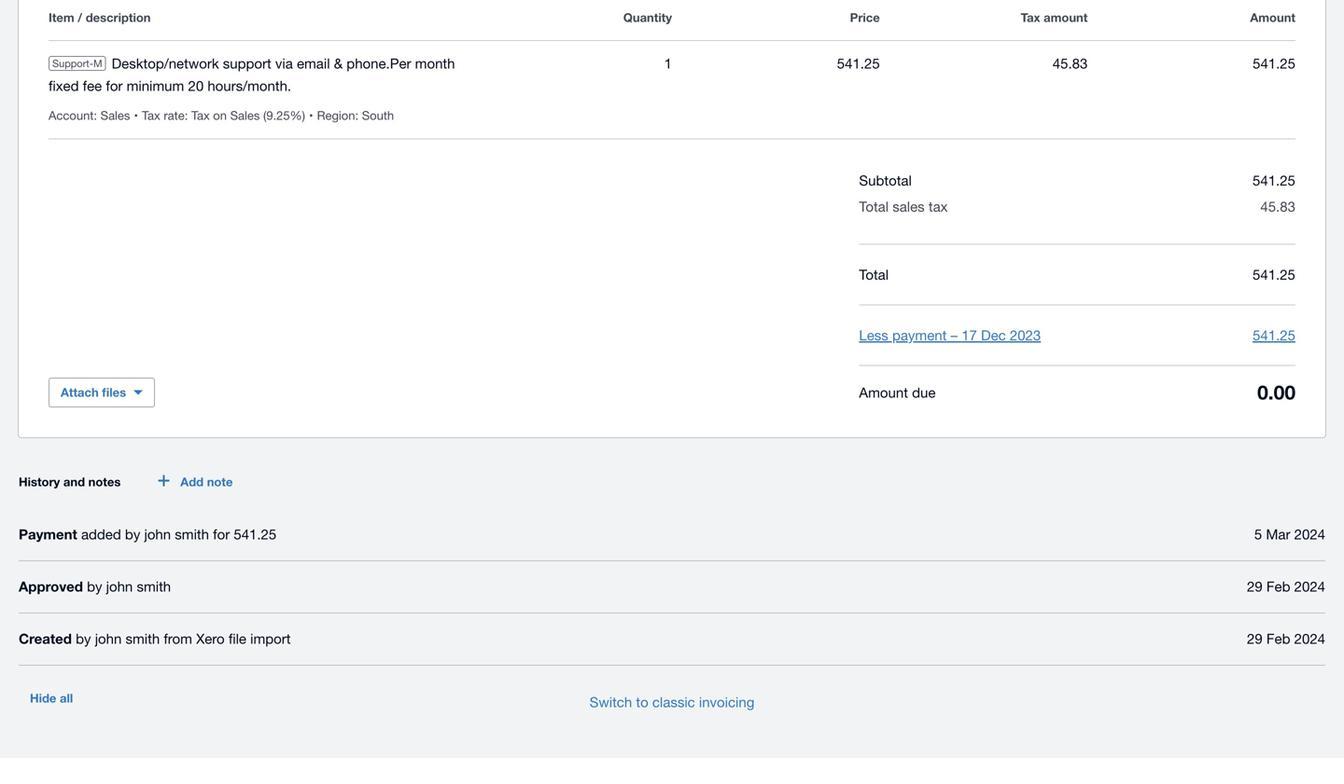 Task type: describe. For each thing, give the bounding box(es) containing it.
files
[[102, 386, 126, 400]]

smith for created
[[126, 631, 160, 647]]

created by john smith from xero file import
[[19, 631, 291, 648]]

29 feb 2024 for created
[[1247, 631, 1326, 647]]

541.25 inside payment added by john smith for 541.25
[[234, 526, 277, 543]]

amount column header
[[1088, 7, 1296, 29]]

tax for tax amount
[[1021, 10, 1040, 25]]

total for total
[[859, 267, 889, 283]]

2023
[[1010, 327, 1041, 344]]

20
[[188, 77, 204, 94]]

45.83 inside cell
[[1053, 55, 1088, 71]]

to
[[636, 695, 648, 711]]

1 sales from the left
[[100, 108, 130, 123]]

attach files
[[61, 386, 126, 400]]

&
[[334, 55, 343, 71]]

south
[[362, 108, 394, 123]]

tax rate : tax on sales (9.25%)
[[142, 108, 305, 123]]

: for account
[[94, 108, 97, 123]]

fee
[[83, 77, 102, 94]]

desktop/network support via email & phone.per month fixed fee for minimum 20 hours/month. cell
[[49, 52, 464, 97]]

xero
[[196, 631, 225, 647]]

account : sales
[[49, 108, 130, 123]]

payment added by john smith for 541.25
[[19, 526, 277, 543]]

classic
[[652, 695, 695, 711]]

description
[[86, 10, 151, 25]]

total sales tax
[[859, 198, 948, 215]]

item
[[49, 10, 74, 25]]

item / description
[[49, 10, 151, 25]]

1 horizontal spatial 45.83
[[1261, 198, 1296, 215]]

17
[[962, 327, 977, 344]]

item / description column header
[[49, 7, 464, 29]]

45.83 cell
[[880, 52, 1088, 97]]

(9.25%)
[[263, 108, 305, 123]]

/
[[78, 10, 82, 25]]

cell containing account
[[49, 108, 142, 123]]

price
[[850, 10, 880, 25]]

by for approved
[[87, 579, 102, 595]]

john for created
[[95, 631, 122, 647]]

for inside payment added by john smith for 541.25
[[213, 526, 230, 543]]

1 541.25 cell from the left
[[672, 52, 880, 97]]

payment
[[892, 327, 947, 344]]

history
[[19, 475, 60, 490]]

feb for approved
[[1267, 579, 1291, 595]]

month
[[415, 55, 455, 71]]

row containing desktop/network support via email & phone.per month fixed fee for minimum 20 hours/month.
[[49, 41, 1296, 140]]

switch
[[590, 695, 632, 711]]

–
[[951, 327, 958, 344]]

and
[[63, 475, 85, 490]]

cell containing region
[[317, 108, 402, 123]]

smith for approved
[[137, 579, 171, 595]]

dec
[[981, 327, 1006, 344]]

29 feb 2024 for approved
[[1247, 579, 1326, 595]]

via
[[275, 55, 293, 71]]

account
[[49, 108, 94, 123]]

price column header
[[672, 7, 880, 29]]

approved
[[19, 579, 83, 596]]

invoicing
[[699, 695, 755, 711]]

smith inside payment added by john smith for 541.25
[[175, 526, 209, 543]]

switch to classic invoicing
[[590, 695, 755, 711]]

2024 for created
[[1294, 631, 1326, 647]]

m
[[93, 57, 102, 70]]

attach
[[61, 386, 99, 400]]

hide all
[[30, 692, 73, 706]]

cell containing tax rate
[[142, 108, 317, 123]]

attach files button
[[49, 378, 155, 408]]

minimum
[[127, 77, 184, 94]]

payment
[[19, 526, 77, 543]]

total for total sales tax
[[859, 198, 889, 215]]

by for created
[[76, 631, 91, 647]]

1 horizontal spatial tax
[[191, 108, 210, 123]]

desktop/network support via email & phone.per month fixed fee for minimum 20 hours/month.
[[49, 55, 455, 94]]

hide all button
[[19, 684, 84, 714]]



Task type: vqa. For each thing, say whether or not it's contained in the screenshot.
Add note
yes



Task type: locate. For each thing, give the bounding box(es) containing it.
smith down payment added by john smith for 541.25
[[137, 579, 171, 595]]

smith left from
[[126, 631, 160, 647]]

by
[[125, 526, 140, 543], [87, 579, 102, 595], [76, 631, 91, 647]]

quantity
[[623, 10, 672, 25]]

2 29 from the top
[[1247, 631, 1263, 647]]

541.25
[[837, 55, 880, 71], [1253, 55, 1296, 71], [1253, 172, 1296, 189], [1253, 267, 1296, 283], [1253, 327, 1296, 344], [234, 526, 277, 543]]

by right created on the left of page
[[76, 631, 91, 647]]

sales
[[100, 108, 130, 123], [230, 108, 260, 123]]

1 vertical spatial by
[[87, 579, 102, 595]]

amount
[[1044, 10, 1088, 25]]

1 vertical spatial 29
[[1247, 631, 1263, 647]]

less
[[859, 327, 888, 344]]

cell down phone.per
[[317, 108, 402, 123]]

: left south
[[355, 108, 359, 123]]

1 vertical spatial amount
[[859, 384, 908, 401]]

2 2024 from the top
[[1294, 579, 1326, 595]]

2 vertical spatial john
[[95, 631, 122, 647]]

tax amount
[[1021, 10, 1088, 25]]

tax inside column header
[[1021, 10, 1040, 25]]

row up the 1
[[49, 7, 1296, 40]]

john for approved
[[106, 579, 133, 595]]

added
[[81, 526, 121, 543]]

1 total from the top
[[859, 198, 889, 215]]

history and notes
[[19, 475, 121, 490]]

5
[[1254, 526, 1262, 543]]

mar
[[1266, 526, 1291, 543]]

sales right on at the left top
[[230, 108, 260, 123]]

john inside created by john smith from xero file import
[[95, 631, 122, 647]]

smith
[[175, 526, 209, 543], [137, 579, 171, 595], [126, 631, 160, 647]]

amount
[[1250, 10, 1296, 25], [859, 384, 908, 401]]

2 horizontal spatial tax
[[1021, 10, 1040, 25]]

tax left amount
[[1021, 10, 1040, 25]]

1 : from the left
[[94, 108, 97, 123]]

1 vertical spatial for
[[213, 526, 230, 543]]

from
[[164, 631, 192, 647]]

tax amount column header
[[880, 7, 1088, 29]]

desktop/network
[[112, 55, 219, 71]]

email
[[297, 55, 330, 71]]

region : south
[[317, 108, 394, 123]]

1 horizontal spatial for
[[213, 526, 230, 543]]

fixed
[[49, 77, 79, 94]]

1 row from the top
[[49, 7, 1296, 40]]

amount due
[[859, 384, 936, 401]]

subtotal
[[859, 172, 912, 189]]

1 vertical spatial row
[[49, 41, 1296, 140]]

1
[[664, 55, 672, 71]]

0 horizontal spatial :
[[94, 108, 97, 123]]

0 vertical spatial 2024
[[1294, 526, 1326, 543]]

by inside created by john smith from xero file import
[[76, 631, 91, 647]]

row
[[49, 7, 1296, 40], [49, 41, 1296, 140]]

0 horizontal spatial 541.25 cell
[[672, 52, 880, 97]]

all
[[60, 692, 73, 706]]

0 vertical spatial for
[[106, 77, 123, 94]]

hide
[[30, 692, 56, 706]]

created
[[19, 631, 72, 648]]

1 vertical spatial 2024
[[1294, 579, 1326, 595]]

: left on at the left top
[[185, 108, 188, 123]]

due
[[912, 384, 936, 401]]

john inside payment added by john smith for 541.25
[[144, 526, 171, 543]]

0 vertical spatial 29 feb 2024
[[1247, 579, 1326, 595]]

approved by john smith
[[19, 579, 171, 596]]

541.25 cell down amount column header in the right of the page
[[1088, 52, 1296, 97]]

1 vertical spatial smith
[[137, 579, 171, 595]]

0.00
[[1258, 381, 1296, 404]]

by inside approved by john smith
[[87, 579, 102, 595]]

2 cell from the left
[[142, 108, 317, 123]]

: for region
[[355, 108, 359, 123]]

amount for amount due
[[859, 384, 908, 401]]

import
[[250, 631, 291, 647]]

0 vertical spatial row
[[49, 7, 1296, 40]]

sales down fee
[[100, 108, 130, 123]]

2024
[[1294, 526, 1326, 543], [1294, 579, 1326, 595], [1294, 631, 1326, 647]]

add
[[180, 475, 204, 490]]

3 cell from the left
[[317, 108, 402, 123]]

0 horizontal spatial for
[[106, 77, 123, 94]]

3 : from the left
[[355, 108, 359, 123]]

by inside payment added by john smith for 541.25
[[125, 526, 140, 543]]

quantity column header
[[464, 7, 672, 29]]

john down approved by john smith
[[95, 631, 122, 647]]

2 29 feb 2024 from the top
[[1247, 631, 1326, 647]]

1 vertical spatial feb
[[1267, 631, 1291, 647]]

john down added
[[106, 579, 133, 595]]

1 29 from the top
[[1247, 579, 1263, 595]]

0 horizontal spatial amount
[[859, 384, 908, 401]]

2 : from the left
[[185, 108, 188, 123]]

0 vertical spatial john
[[144, 526, 171, 543]]

for down the note
[[213, 526, 230, 543]]

support-m
[[52, 57, 102, 70]]

2 total from the top
[[859, 267, 889, 283]]

tax
[[929, 198, 948, 215]]

total down subtotal
[[859, 198, 889, 215]]

1 29 feb 2024 from the top
[[1247, 579, 1326, 595]]

tax left rate
[[142, 108, 160, 123]]

1 vertical spatial total
[[859, 267, 889, 283]]

table containing desktop/network support via email & phone.per month fixed fee for minimum 20 hours/month.
[[49, 0, 1296, 140]]

sales
[[893, 198, 925, 215]]

1 horizontal spatial amount
[[1250, 10, 1296, 25]]

cell down hours/month.
[[142, 108, 317, 123]]

2 vertical spatial 2024
[[1294, 631, 1326, 647]]

0 vertical spatial smith
[[175, 526, 209, 543]]

tax for tax rate : tax on sales (9.25%)
[[142, 108, 160, 123]]

2 horizontal spatial :
[[355, 108, 359, 123]]

for
[[106, 77, 123, 94], [213, 526, 230, 543]]

john inside approved by john smith
[[106, 579, 133, 595]]

0 horizontal spatial 45.83
[[1053, 55, 1088, 71]]

tax left on at the left top
[[191, 108, 210, 123]]

feb
[[1267, 579, 1291, 595], [1267, 631, 1291, 647]]

support
[[223, 55, 271, 71]]

john
[[144, 526, 171, 543], [106, 579, 133, 595], [95, 631, 122, 647]]

rate
[[164, 108, 185, 123]]

note
[[207, 475, 233, 490]]

amount for amount
[[1250, 10, 1296, 25]]

cell down fee
[[49, 108, 142, 123]]

support-
[[52, 57, 93, 70]]

1 horizontal spatial 541.25 cell
[[1088, 52, 1296, 97]]

29 for created
[[1247, 631, 1263, 647]]

1 cell from the left
[[49, 108, 142, 123]]

feb for created
[[1267, 631, 1291, 647]]

notes
[[88, 475, 121, 490]]

by right added
[[125, 526, 140, 543]]

541.25 link
[[1253, 327, 1296, 344]]

file
[[229, 631, 246, 647]]

0 horizontal spatial sales
[[100, 108, 130, 123]]

2024 for payment
[[1294, 526, 1326, 543]]

amount inside column header
[[1250, 10, 1296, 25]]

1 vertical spatial john
[[106, 579, 133, 595]]

total up less on the right of the page
[[859, 267, 889, 283]]

hours/month.
[[208, 77, 291, 94]]

row down the quantity
[[49, 41, 1296, 140]]

0 horizontal spatial tax
[[142, 108, 160, 123]]

0 vertical spatial total
[[859, 198, 889, 215]]

switch to classic invoicing button
[[575, 684, 769, 722]]

45.83
[[1053, 55, 1088, 71], [1261, 198, 1296, 215]]

1 horizontal spatial sales
[[230, 108, 260, 123]]

1 cell
[[464, 52, 672, 97]]

table
[[49, 0, 1296, 140]]

for right fee
[[106, 77, 123, 94]]

3 2024 from the top
[[1294, 631, 1326, 647]]

: down fee
[[94, 108, 97, 123]]

2 541.25 cell from the left
[[1088, 52, 1296, 97]]

1 feb from the top
[[1267, 579, 1291, 595]]

add note button
[[147, 468, 244, 498]]

0 vertical spatial by
[[125, 526, 140, 543]]

2 row from the top
[[49, 41, 1296, 140]]

1 vertical spatial 29 feb 2024
[[1247, 631, 1326, 647]]

29 for approved
[[1247, 579, 1263, 595]]

2 vertical spatial by
[[76, 631, 91, 647]]

541.25 cell down price column header on the top of page
[[672, 52, 880, 97]]

for inside the desktop/network support via email & phone.per month fixed fee for minimum 20 hours/month.
[[106, 77, 123, 94]]

:
[[94, 108, 97, 123], [185, 108, 188, 123], [355, 108, 359, 123]]

1 vertical spatial 45.83
[[1261, 198, 1296, 215]]

tax
[[1021, 10, 1040, 25], [142, 108, 160, 123], [191, 108, 210, 123]]

1 horizontal spatial :
[[185, 108, 188, 123]]

0 vertical spatial 29
[[1247, 579, 1263, 595]]

2 feb from the top
[[1267, 631, 1291, 647]]

2 vertical spatial smith
[[126, 631, 160, 647]]

0 vertical spatial amount
[[1250, 10, 1296, 25]]

on
[[213, 108, 227, 123]]

2 sales from the left
[[230, 108, 260, 123]]

smith inside approved by john smith
[[137, 579, 171, 595]]

less payment – 17 dec 2023
[[859, 327, 1041, 344]]

29 feb 2024
[[1247, 579, 1326, 595], [1247, 631, 1326, 647]]

1 2024 from the top
[[1294, 526, 1326, 543]]

by right approved
[[87, 579, 102, 595]]

29
[[1247, 579, 1263, 595], [1247, 631, 1263, 647]]

john right added
[[144, 526, 171, 543]]

total
[[859, 198, 889, 215], [859, 267, 889, 283]]

row containing item / description
[[49, 7, 1296, 40]]

region
[[317, 108, 355, 123]]

smith down add note button
[[175, 526, 209, 543]]

cell
[[49, 108, 142, 123], [142, 108, 317, 123], [317, 108, 402, 123]]

541.25 cell
[[672, 52, 880, 97], [1088, 52, 1296, 97]]

phone.per
[[347, 55, 411, 71]]

0 vertical spatial 45.83
[[1053, 55, 1088, 71]]

add note
[[180, 475, 233, 490]]

5 mar 2024
[[1254, 526, 1326, 543]]

smith inside created by john smith from xero file import
[[126, 631, 160, 647]]

0 vertical spatial feb
[[1267, 579, 1291, 595]]



